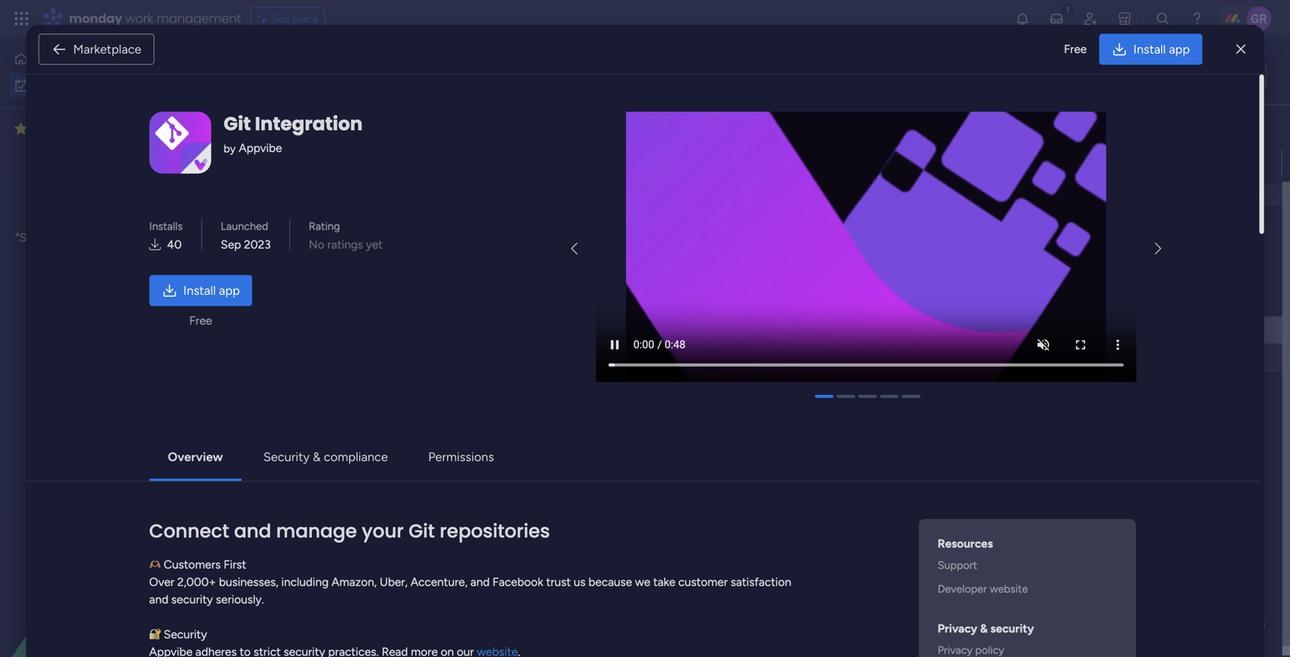 Task type: locate. For each thing, give the bounding box(es) containing it.
/ left the 1
[[325, 124, 332, 144]]

v2 download image
[[149, 236, 161, 254]]

management
[[826, 158, 890, 171], [826, 325, 890, 338]]

0 vertical spatial items
[[329, 240, 356, 253]]

1 vertical spatial security
[[991, 622, 1035, 636]]

0 horizontal spatial install
[[183, 283, 216, 298]]

favorite
[[57, 213, 99, 227]]

1 vertical spatial project
[[788, 325, 823, 338]]

1 horizontal spatial git
[[409, 518, 435, 544]]

no down rating
[[309, 238, 325, 252]]

0 right date
[[380, 520, 387, 533]]

0 vertical spatial project
[[788, 158, 823, 171]]

today
[[261, 236, 305, 256]]

v2 overdue deadline image
[[1038, 155, 1050, 170]]

to- for jan
[[667, 158, 682, 170]]

yet inside no favorite boards yet "star" any board so that you can easily access it later
[[142, 213, 159, 227]]

privacy left policy
[[938, 644, 973, 657]]

marketplace button
[[38, 34, 155, 65]]

see
[[271, 12, 290, 25]]

1 horizontal spatial free
[[1065, 42, 1087, 56]]

0 for later /
[[310, 464, 317, 477]]

1 vertical spatial yet
[[366, 238, 383, 252]]

0 vertical spatial git
[[224, 111, 251, 137]]

people
[[969, 292, 1002, 305]]

0 vertical spatial install app button
[[1100, 34, 1203, 65]]

first
[[224, 558, 246, 572]]

to-do
[[667, 158, 695, 170], [667, 326, 695, 338]]

without
[[261, 515, 316, 535]]

0 horizontal spatial security
[[171, 593, 213, 607]]

0 horizontal spatial and
[[149, 593, 169, 607]]

0 inside without a date / 0 items
[[380, 520, 387, 533]]

lottie animation element
[[0, 501, 198, 657]]

2 horizontal spatial and
[[471, 575, 490, 589]]

appvibe
[[239, 141, 282, 155]]

group
[[691, 124, 722, 137], [691, 292, 722, 305]]

no inside no favorite boards yet "star" any board so that you can easily access it later
[[39, 213, 55, 227]]

0 vertical spatial install app
[[1134, 42, 1191, 57]]

2 horizontal spatial 0
[[380, 520, 387, 533]]

2 management from the top
[[826, 325, 890, 338]]

marketplace arrow left image
[[572, 243, 578, 255]]

do for mar
[[682, 326, 695, 338]]

& inside "privacy & security privacy policy"
[[981, 622, 988, 636]]

2 project management from the top
[[788, 325, 890, 338]]

to- for mar
[[667, 326, 682, 338]]

yet inside 'rating no ratings yet'
[[366, 238, 383, 252]]

and down over
[[149, 593, 169, 607]]

0 horizontal spatial git
[[224, 111, 251, 137]]

1 project from the top
[[788, 158, 823, 171]]

0 horizontal spatial app
[[219, 283, 240, 298]]

0 vertical spatial yet
[[142, 213, 159, 227]]

0 vertical spatial and
[[234, 518, 272, 544]]

2 to- from the top
[[667, 326, 682, 338]]

and up first
[[234, 518, 272, 544]]

1 vertical spatial install app
[[183, 283, 240, 298]]

0 vertical spatial project management
[[788, 158, 890, 171]]

take
[[654, 575, 676, 589]]

&
[[313, 450, 321, 464], [981, 622, 988, 636]]

install
[[1134, 42, 1166, 57], [183, 283, 216, 298]]

1 vertical spatial 0
[[310, 464, 317, 477]]

1 group from the top
[[691, 124, 722, 137]]

no up any
[[39, 213, 55, 227]]

1 image
[[1061, 1, 1075, 18]]

git up by
[[224, 111, 251, 137]]

to-do for jan 23
[[667, 158, 695, 170]]

1 project management from the top
[[788, 158, 890, 171]]

1 vertical spatial app
[[219, 283, 240, 298]]

1 vertical spatial do
[[682, 326, 695, 338]]

& up policy
[[981, 622, 988, 636]]

items for today /
[[329, 240, 356, 253]]

0 vertical spatial install
[[1134, 42, 1166, 57]]

list
[[1246, 69, 1260, 83]]

0
[[319, 240, 326, 253], [310, 464, 317, 477], [380, 520, 387, 533]]

greg robinson image
[[1247, 6, 1272, 31]]

0 vertical spatial 0
[[319, 240, 326, 253]]

project management
[[788, 158, 890, 171], [788, 325, 890, 338]]

us
[[574, 575, 586, 589]]

date
[[1075, 124, 1098, 137]]

resources support
[[938, 537, 994, 572]]

security down 2,000+
[[171, 593, 213, 607]]

install app button down "40"
[[149, 275, 252, 306]]

0 for today /
[[319, 240, 326, 253]]

/ down rating
[[308, 236, 315, 256]]

1 vertical spatial install app button
[[149, 275, 252, 306]]

1 horizontal spatial install
[[1134, 42, 1166, 57]]

sep
[[221, 238, 241, 252]]

items inside later / 0 items
[[320, 464, 347, 477]]

0 horizontal spatial item
[[260, 128, 282, 142]]

& left compliance
[[313, 450, 321, 464]]

1 vertical spatial install
[[183, 283, 216, 298]]

0 inside today / 0 items
[[319, 240, 326, 253]]

1 horizontal spatial 0
[[319, 240, 326, 253]]

and
[[234, 518, 272, 544], [471, 575, 490, 589], [149, 593, 169, 607]]

1 horizontal spatial install app button
[[1100, 34, 1203, 65]]

privacy
[[938, 622, 978, 636], [938, 644, 973, 657]]

items down rating
[[329, 240, 356, 253]]

dapulse x slim image
[[1237, 40, 1246, 59]]

1 horizontal spatial yet
[[366, 238, 383, 252]]

0 horizontal spatial free
[[189, 314, 212, 328]]

install app for bottommost install app button
[[183, 283, 240, 298]]

security up policy
[[991, 622, 1035, 636]]

1 vertical spatial project management
[[788, 325, 890, 338]]

0 horizontal spatial install app button
[[149, 275, 252, 306]]

install app button down search everything image
[[1100, 34, 1203, 65]]

git
[[224, 111, 251, 137], [409, 518, 435, 544]]

1 horizontal spatial and
[[234, 518, 272, 544]]

notifications image
[[1015, 11, 1031, 26]]

0 vertical spatial to-do
[[667, 158, 695, 170]]

0 horizontal spatial install app
[[183, 283, 240, 298]]

security
[[171, 593, 213, 607], [991, 622, 1035, 636]]

0 vertical spatial app
[[1170, 42, 1191, 57]]

project management link
[[785, 149, 929, 176], [785, 317, 929, 343]]

mar 8
[[1073, 324, 1099, 336]]

ratings
[[328, 238, 363, 252]]

2 vertical spatial items
[[389, 520, 416, 533]]

0 vertical spatial no
[[39, 213, 55, 227]]

1 to-do from the top
[[667, 158, 695, 170]]

marketplace
[[73, 42, 141, 57]]

1 horizontal spatial security
[[263, 450, 310, 464]]

do
[[682, 158, 695, 170], [682, 326, 695, 338]]

1 do from the top
[[682, 158, 695, 170]]

0 horizontal spatial security
[[164, 628, 207, 642]]

None search field
[[294, 123, 435, 147]]

0 vertical spatial group
[[691, 124, 722, 137]]

1 vertical spatial git
[[409, 518, 435, 544]]

privacy up policy
[[938, 622, 978, 636]]

overview
[[168, 450, 223, 464]]

monday marketplace image
[[1118, 11, 1133, 26]]

items right date
[[389, 520, 416, 533]]

it
[[118, 248, 125, 262]]

1 horizontal spatial security
[[991, 622, 1035, 636]]

2 item from the left
[[343, 128, 364, 142]]

git right your
[[409, 518, 435, 544]]

& inside button
[[313, 450, 321, 464]]

2 project management link from the top
[[785, 317, 929, 343]]

1 horizontal spatial no
[[309, 238, 325, 252]]

items inside without a date / 0 items
[[389, 520, 416, 533]]

project management for mar 8
[[788, 325, 890, 338]]

0 horizontal spatial 0
[[310, 464, 317, 477]]

security inside "privacy & security privacy policy"
[[991, 622, 1035, 636]]

items inside today / 0 items
[[329, 240, 356, 253]]

2 vertical spatial 0
[[380, 520, 387, 533]]

1 privacy from the top
[[938, 622, 978, 636]]

so
[[102, 231, 114, 245]]

manage
[[276, 518, 357, 544]]

0 down rating
[[319, 240, 326, 253]]

install app down search everything image
[[1134, 42, 1191, 57]]

1 vertical spatial to-do
[[667, 326, 695, 338]]

to-
[[667, 158, 682, 170], [667, 326, 682, 338]]

because
[[589, 575, 632, 589]]

1 vertical spatial privacy
[[938, 644, 973, 657]]

1 horizontal spatial install app
[[1134, 42, 1191, 57]]

0 right later
[[310, 464, 317, 477]]

and left facebook
[[471, 575, 490, 589]]

security & compliance button
[[251, 441, 401, 472]]

uber,
[[380, 575, 408, 589]]

1 horizontal spatial item
[[343, 128, 364, 142]]

to-do for mar 8
[[667, 326, 695, 338]]

resources
[[938, 537, 994, 551]]

1 management from the top
[[826, 158, 890, 171]]

0 vertical spatial do
[[682, 158, 695, 170]]

0 horizontal spatial yet
[[142, 213, 159, 227]]

app down search everything image
[[1170, 42, 1191, 57]]

yet up you on the top left of the page
[[142, 213, 159, 227]]

/ for overdue
[[325, 124, 332, 144]]

repositories
[[440, 518, 550, 544]]

0 vertical spatial management
[[826, 158, 890, 171]]

install app
[[1134, 42, 1191, 57], [183, 283, 240, 298]]

/
[[325, 124, 332, 144], [308, 236, 315, 256], [299, 459, 306, 479], [369, 515, 376, 535]]

yet for boards
[[142, 213, 159, 227]]

1 vertical spatial items
[[320, 464, 347, 477]]

no inside 'rating no ratings yet'
[[309, 238, 325, 252]]

app
[[1170, 42, 1191, 57], [219, 283, 240, 298]]

home
[[34, 52, 64, 66]]

project
[[788, 158, 823, 171], [788, 325, 823, 338]]

later
[[128, 248, 151, 262]]

1 vertical spatial no
[[309, 238, 325, 252]]

1 vertical spatial &
[[981, 622, 988, 636]]

1 vertical spatial security
[[164, 628, 207, 642]]

we
[[635, 575, 651, 589]]

1 vertical spatial free
[[189, 314, 212, 328]]

app down 'sep'
[[219, 283, 240, 298]]

1 project management link from the top
[[785, 149, 929, 176]]

1 vertical spatial project management link
[[785, 317, 929, 343]]

1 item from the left
[[260, 128, 282, 142]]

2 do from the top
[[682, 326, 695, 338]]

yet
[[142, 213, 159, 227], [366, 238, 383, 252]]

later / 0 items
[[261, 459, 347, 479]]

see plans
[[271, 12, 318, 25]]

project for jan 23
[[788, 158, 823, 171]]

0 vertical spatial security
[[171, 593, 213, 607]]

do
[[1231, 69, 1244, 83]]

policy
[[976, 644, 1005, 657]]

items
[[329, 240, 356, 253], [320, 464, 347, 477], [389, 520, 416, 533]]

install app down 'sep'
[[183, 283, 240, 298]]

businesses,
[[219, 575, 279, 589]]

items right later
[[320, 464, 347, 477]]

new item button
[[228, 123, 288, 147]]

jan
[[1071, 156, 1087, 169]]

1 vertical spatial group
[[691, 292, 722, 305]]

0 horizontal spatial &
[[313, 450, 321, 464]]

app logo image
[[149, 112, 211, 174]]

amazon,
[[332, 575, 377, 589]]

yet right ratings
[[366, 238, 383, 252]]

0 inside later / 0 items
[[310, 464, 317, 477]]

/ right later
[[299, 459, 306, 479]]

2 privacy from the top
[[938, 644, 973, 657]]

1 horizontal spatial &
[[981, 622, 988, 636]]

0 vertical spatial &
[[313, 450, 321, 464]]

board
[[69, 231, 99, 245]]

2,000+
[[177, 575, 216, 589]]

1 vertical spatial management
[[826, 325, 890, 338]]

can
[[163, 231, 182, 245]]

0 horizontal spatial no
[[39, 213, 55, 227]]

security up 'without'
[[263, 450, 310, 464]]

items for later /
[[320, 464, 347, 477]]

& for privacy
[[981, 622, 988, 636]]

security & compliance
[[263, 450, 388, 464]]

2 project from the top
[[788, 325, 823, 338]]

0 vertical spatial security
[[263, 450, 310, 464]]

0 vertical spatial to-
[[667, 158, 682, 170]]

0 vertical spatial free
[[1065, 42, 1087, 56]]

1 vertical spatial to-
[[667, 326, 682, 338]]

1 to- from the top
[[667, 158, 682, 170]]

0 vertical spatial privacy
[[938, 622, 978, 636]]

0 vertical spatial project management link
[[785, 149, 929, 176]]

date
[[333, 515, 365, 535]]

2 to-do from the top
[[667, 326, 695, 338]]

security right 🔐
[[164, 628, 207, 642]]



Task type: vqa. For each thing, say whether or not it's contained in the screenshot.
Later /
yes



Task type: describe. For each thing, give the bounding box(es) containing it.
1 horizontal spatial app
[[1170, 42, 1191, 57]]

seriously.
[[216, 593, 264, 607]]

marketplace arrow right image
[[1156, 243, 1162, 255]]

rating no ratings yet
[[309, 219, 383, 252]]

connect and manage your git repositories
[[149, 518, 550, 544]]

easily
[[47, 248, 76, 262]]

privacy & security privacy policy
[[938, 622, 1035, 657]]

including
[[281, 575, 329, 589]]

project management link for mar
[[785, 317, 929, 343]]

customize
[[580, 128, 633, 142]]

that
[[117, 231, 138, 245]]

overdue / 1 item
[[261, 124, 364, 144]]

23
[[1090, 156, 1101, 169]]

40
[[167, 238, 182, 252]]

customize button
[[555, 123, 639, 147]]

"star"
[[16, 231, 45, 245]]

you
[[141, 231, 160, 245]]

compliance
[[324, 450, 388, 464]]

today / 0 items
[[261, 236, 356, 256]]

boards
[[102, 213, 139, 227]]

board
[[843, 292, 872, 305]]

2 vertical spatial and
[[149, 593, 169, 607]]

launched sep 2023
[[221, 219, 271, 252]]

by
[[224, 142, 236, 155]]

mar
[[1073, 324, 1090, 336]]

1 vertical spatial and
[[471, 575, 490, 589]]

new item
[[234, 128, 282, 142]]

management for mar 8
[[826, 325, 890, 338]]

project management for jan 23
[[788, 158, 890, 171]]

see plans button
[[250, 7, 325, 30]]

do for jan
[[682, 158, 695, 170]]

project for mar 8
[[788, 325, 823, 338]]

project management link for jan
[[785, 149, 929, 176]]

invite members image
[[1083, 11, 1099, 26]]

2 group from the top
[[691, 292, 722, 305]]

your
[[362, 518, 404, 544]]

my
[[229, 59, 265, 93]]

new
[[234, 128, 257, 142]]

facebook
[[493, 575, 544, 589]]

install app for topmost install app button
[[1134, 42, 1191, 57]]

update feed image
[[1049, 11, 1065, 26]]

git inside git integration by appvibe
[[224, 111, 251, 137]]

item inside button
[[260, 128, 282, 142]]

to do list
[[1217, 69, 1260, 83]]

rating
[[309, 219, 340, 233]]

search everything image
[[1156, 11, 1171, 26]]

accenture,
[[411, 575, 468, 589]]

Filter dashboard by text search field
[[294, 123, 435, 147]]

overdue
[[261, 124, 321, 144]]

jan 23
[[1071, 156, 1101, 169]]

support
[[938, 559, 978, 572]]

to do list button
[[1188, 64, 1267, 88]]

work
[[271, 59, 333, 93]]

management
[[157, 10, 241, 27]]

to
[[1217, 69, 1228, 83]]

permissions
[[428, 450, 494, 464]]

satisfaction
[[731, 575, 792, 589]]

without a date / 0 items
[[261, 515, 416, 535]]

/ right date
[[369, 515, 376, 535]]

developer website
[[938, 582, 1029, 596]]

security inside 🫶🏽 customers first over 2,000+ businesses, including amazon, uber, accenture, and facebook trust us because we take customer satisfaction and security seriously.
[[171, 593, 213, 607]]

my work
[[229, 59, 333, 93]]

home option
[[9, 47, 189, 71]]

item inside overdue / 1 item
[[343, 128, 364, 142]]

installs
[[149, 219, 183, 233]]

/ for today
[[308, 236, 315, 256]]

any
[[48, 231, 66, 245]]

developer
[[938, 582, 988, 596]]

integration
[[255, 111, 363, 137]]

2023
[[244, 238, 271, 252]]

🫶🏽
[[149, 558, 161, 572]]

monday
[[69, 10, 122, 27]]

🔐
[[149, 628, 161, 642]]

workspaces selection and actions image
[[15, 120, 27, 138]]

security inside button
[[263, 450, 310, 464]]

trust
[[546, 575, 571, 589]]

🔐 security
[[149, 628, 207, 642]]

management for jan 23
[[826, 158, 890, 171]]

customer
[[679, 575, 728, 589]]

customers
[[164, 558, 221, 572]]

overview button
[[155, 441, 236, 472]]

later
[[261, 459, 296, 479]]

no favorite boards yet "star" any board so that you can easily access it later
[[16, 213, 182, 262]]

over
[[149, 575, 175, 589]]

select product image
[[14, 11, 29, 26]]

8
[[1093, 324, 1099, 336]]

permissions button
[[416, 441, 507, 472]]

help image
[[1190, 11, 1205, 26]]

plans
[[293, 12, 318, 25]]

/ for later
[[299, 459, 306, 479]]

git integration by appvibe
[[224, 111, 363, 155]]

& for security
[[313, 450, 321, 464]]

monday work management
[[69, 10, 241, 27]]

yet for ratings
[[366, 238, 383, 252]]

website
[[990, 582, 1029, 596]]

work
[[125, 10, 153, 27]]

lottie animation image
[[0, 501, 198, 657]]

launched
[[221, 219, 268, 233]]

🫶🏽 customers first over 2,000+ businesses, including amazon, uber, accenture, and facebook trust us because we take customer satisfaction and security seriously.
[[149, 558, 792, 607]]



